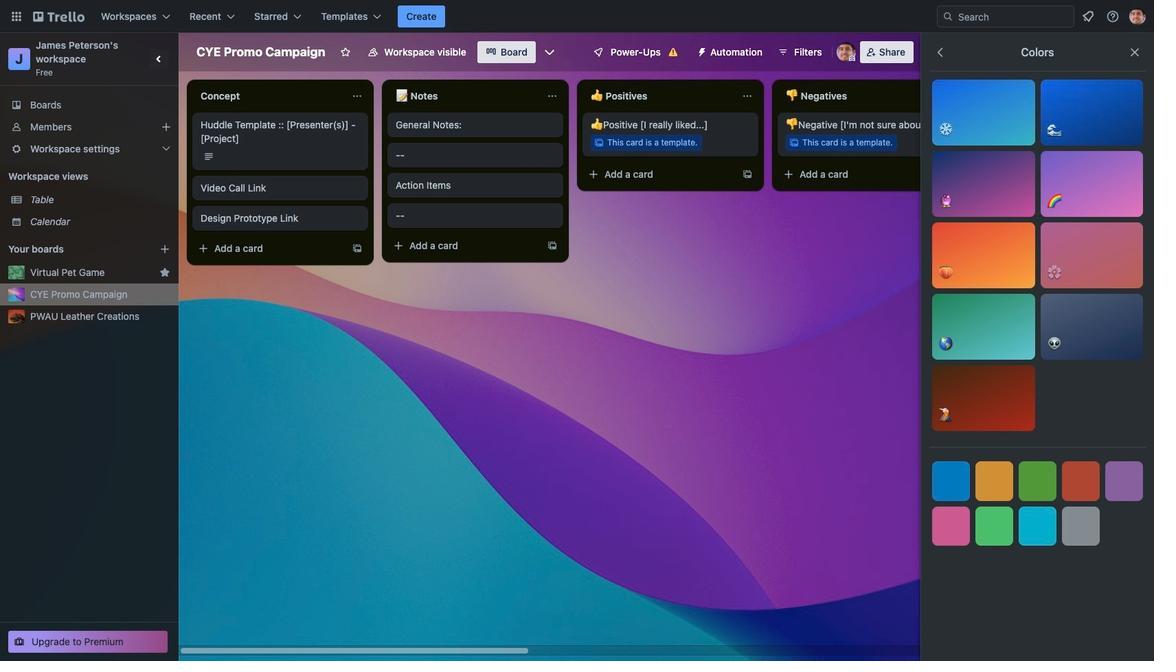 Task type: describe. For each thing, give the bounding box(es) containing it.
1 horizontal spatial create from template… image
[[742, 169, 753, 180]]

this member is an admin of this board. image
[[849, 56, 855, 62]]

open information menu image
[[1106, 10, 1120, 23]]

1 vertical spatial create from template… image
[[352, 243, 363, 254]]

workspace navigation collapse icon image
[[150, 49, 169, 69]]

create from template… image
[[547, 241, 558, 252]]

customize views image
[[543, 45, 557, 59]]

primary element
[[0, 0, 1154, 33]]

sm image
[[691, 41, 711, 60]]

0 notifications image
[[1080, 8, 1097, 25]]

Board name text field
[[190, 41, 332, 63]]



Task type: vqa. For each thing, say whether or not it's contained in the screenshot.
text field
yes



Task type: locate. For each thing, give the bounding box(es) containing it.
None text field
[[192, 85, 346, 107], [388, 85, 541, 107], [583, 85, 737, 107], [192, 85, 346, 107], [388, 85, 541, 107], [583, 85, 737, 107]]

None text field
[[778, 85, 932, 107]]

back to home image
[[33, 5, 85, 27]]

search image
[[943, 11, 954, 22]]

add board image
[[159, 244, 170, 255]]

Search field
[[954, 7, 1074, 26]]

starred icon image
[[159, 267, 170, 278]]

0 vertical spatial create from template… image
[[742, 169, 753, 180]]

james peterson (jamespeterson93) image
[[1130, 8, 1146, 25]]

james peterson (jamespeterson93) image
[[837, 43, 856, 62]]

star or unstar board image
[[340, 47, 351, 58]]

your boards with 3 items element
[[8, 241, 139, 258]]

0 horizontal spatial create from template… image
[[352, 243, 363, 254]]

create from template… image
[[742, 169, 753, 180], [352, 243, 363, 254]]



